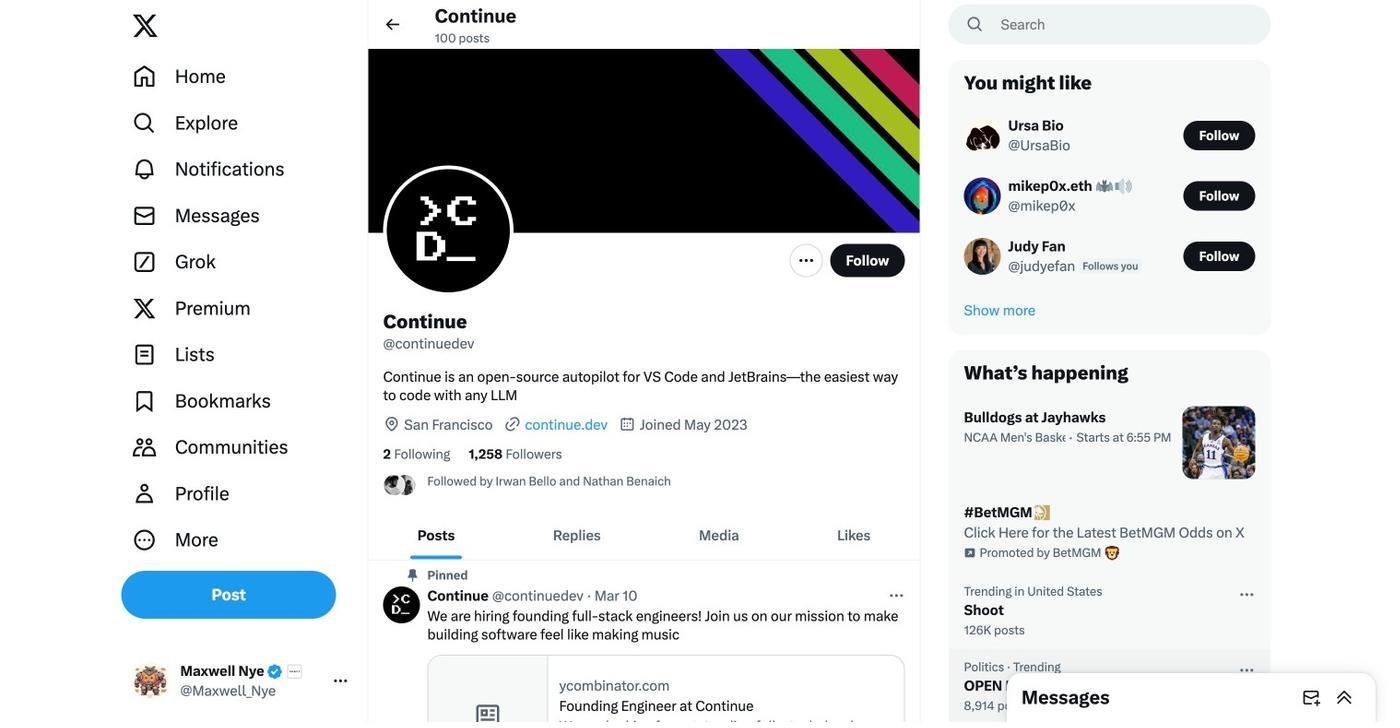 Task type: locate. For each thing, give the bounding box(es) containing it.
tab list
[[369, 511, 920, 560]]

Search search field
[[949, 4, 1272, 45]]

Search query text field
[[990, 5, 1271, 44]]

🔊 image
[[1116, 178, 1132, 195]]

🦁 image
[[1106, 546, 1120, 560]]



Task type: describe. For each thing, give the bounding box(es) containing it.
home timeline element
[[369, 0, 920, 722]]

primary navigation
[[121, 54, 360, 563]]

verified account image
[[266, 663, 284, 680]]

who to follow section
[[950, 61, 1271, 335]]

🦇 image
[[1097, 178, 1114, 195]]



Task type: vqa. For each thing, say whether or not it's contained in the screenshot.
primary navigation
yes



